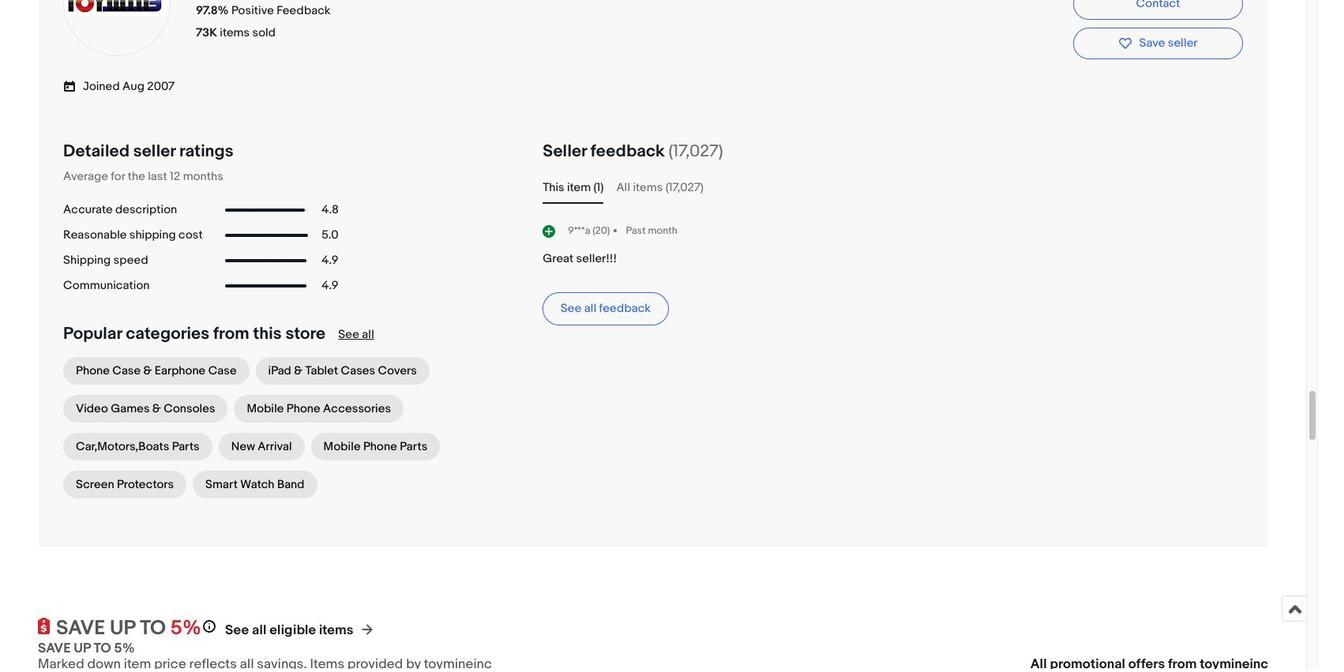 Task type: describe. For each thing, give the bounding box(es) containing it.
detailed seller ratings
[[63, 141, 233, 162]]

seller for detailed
[[133, 141, 176, 162]]

mobile phone parts
[[324, 439, 428, 454]]

73k
[[196, 26, 217, 41]]

games
[[111, 402, 150, 417]]

reasonable shipping cost
[[63, 228, 203, 243]]

earphone
[[155, 364, 206, 379]]

popular
[[63, 324, 122, 345]]

cases
[[341, 364, 375, 379]]

speed
[[113, 253, 148, 268]]

& for earphone
[[143, 364, 152, 379]]

accurate
[[63, 203, 113, 218]]

shipping speed
[[63, 253, 148, 268]]

see for see all feedback
[[561, 301, 582, 316]]

see all link
[[338, 327, 374, 342]]

seller feedback (17,027)
[[543, 141, 723, 162]]

screen protectors
[[76, 477, 174, 492]]

screen protectors link
[[63, 471, 186, 499]]

save
[[1139, 36, 1165, 51]]

all for see all feedback
[[584, 301, 597, 316]]

phone for mobile phone parts
[[363, 439, 397, 454]]

car,motors,boats parts link
[[63, 433, 212, 461]]

97.8% positive feedback 73k items sold
[[196, 3, 331, 41]]

description
[[115, 203, 177, 218]]

mobile phone accessories link
[[234, 395, 404, 423]]

1 horizontal spatial to
[[140, 616, 166, 641]]

past
[[626, 224, 646, 237]]

save seller
[[1139, 36, 1198, 51]]

save seller button
[[1073, 28, 1243, 60]]

see all
[[338, 327, 374, 342]]

great
[[543, 252, 574, 267]]

mobile phone parts link
[[311, 433, 440, 461]]

car,motors,boats
[[76, 439, 169, 454]]

shipping
[[63, 253, 111, 268]]

accurate description
[[63, 203, 177, 218]]

(17,027) for all items (17,027)
[[666, 180, 704, 195]]

mobile phone accessories
[[247, 402, 391, 417]]

1 horizontal spatial up
[[110, 616, 135, 641]]

0 horizontal spatial 5%
[[114, 641, 135, 657]]

items inside 97.8% positive feedback 73k items sold
[[220, 26, 250, 41]]

detailed
[[63, 141, 130, 162]]

feedback
[[277, 3, 331, 18]]

9***a
[[568, 224, 590, 237]]

& for consoles
[[152, 402, 161, 417]]

see all eligible items link
[[225, 623, 353, 639]]

all for see all
[[362, 327, 374, 342]]

mobile for mobile phone accessories
[[247, 402, 284, 417]]

see for see all eligible items
[[225, 623, 249, 639]]

text__icon wrapper image
[[63, 78, 83, 94]]

this
[[543, 180, 564, 195]]

store
[[285, 324, 326, 345]]

see all feedback link
[[543, 293, 669, 326]]

seller for save
[[1168, 36, 1198, 51]]

watch
[[240, 477, 275, 492]]

tablet
[[305, 364, 338, 379]]

seller
[[543, 141, 587, 162]]

last
[[148, 169, 167, 184]]

0 horizontal spatial to
[[94, 641, 111, 657]]

4.9 for communication
[[322, 278, 339, 293]]

cost
[[179, 228, 203, 243]]

seller!!!
[[576, 252, 617, 267]]

month
[[648, 224, 678, 237]]

ipad & tablet cases covers
[[268, 364, 417, 379]]

for
[[111, 169, 125, 184]]

categories
[[126, 324, 209, 345]]

protectors
[[117, 477, 174, 492]]

video games & consoles link
[[63, 395, 228, 423]]

average for the last 12 months
[[63, 169, 223, 184]]

phone case & earphone case
[[76, 364, 237, 379]]

all items (17,027)
[[616, 180, 704, 195]]

ratings
[[179, 141, 233, 162]]

popular categories from this store
[[63, 324, 326, 345]]



Task type: vqa. For each thing, say whether or not it's contained in the screenshot.


Task type: locate. For each thing, give the bounding box(es) containing it.
see down the great seller!!!
[[561, 301, 582, 316]]

ipad & tablet cases covers link
[[256, 357, 430, 385]]

phone inside phone case & earphone case link
[[76, 364, 110, 379]]

seller inside button
[[1168, 36, 1198, 51]]

the
[[128, 169, 145, 184]]

2 4.9 from the top
[[322, 278, 339, 293]]

phone
[[76, 364, 110, 379], [287, 402, 320, 417], [363, 439, 397, 454]]

mobile
[[247, 402, 284, 417], [324, 439, 361, 454]]

items inside tab list
[[633, 180, 663, 195]]

phone down accessories
[[363, 439, 397, 454]]

1 vertical spatial (17,027)
[[666, 180, 704, 195]]

mobile up new arrival
[[247, 402, 284, 417]]

eligible
[[270, 623, 316, 639]]

& inside "link"
[[152, 402, 161, 417]]

0 vertical spatial items
[[220, 26, 250, 41]]

to
[[140, 616, 166, 641], [94, 641, 111, 657]]

items right 73k
[[220, 26, 250, 41]]

shipping
[[129, 228, 176, 243]]

positive
[[231, 3, 274, 18]]

0 vertical spatial mobile
[[247, 402, 284, 417]]

phone inside mobile phone parts link
[[363, 439, 397, 454]]

0 vertical spatial all
[[584, 301, 597, 316]]

& right ipad
[[294, 364, 303, 379]]

tab list
[[543, 179, 1243, 198]]

2 horizontal spatial items
[[633, 180, 663, 195]]

phone for mobile phone accessories
[[287, 402, 320, 417]]

1 horizontal spatial items
[[319, 623, 353, 639]]

1 case from the left
[[112, 364, 141, 379]]

& left earphone
[[143, 364, 152, 379]]

2 vertical spatial all
[[252, 623, 267, 639]]

parts down covers
[[400, 439, 428, 454]]

mobile down accessories
[[324, 439, 361, 454]]

seller
[[1168, 36, 1198, 51], [133, 141, 176, 162]]

all for see all eligible items
[[252, 623, 267, 639]]

video games & consoles
[[76, 402, 215, 417]]

joined
[[83, 79, 120, 94]]

save
[[56, 616, 105, 641], [38, 641, 71, 657]]

(17,027) up all items (17,027)
[[669, 141, 723, 162]]

item
[[567, 180, 591, 195]]

video
[[76, 402, 108, 417]]

accessories
[[323, 402, 391, 417]]

car,motors,boats parts
[[76, 439, 200, 454]]

new arrival
[[231, 439, 292, 454]]

1 vertical spatial items
[[633, 180, 663, 195]]

case up games
[[112, 364, 141, 379]]

1 parts from the left
[[172, 439, 200, 454]]

2 horizontal spatial phone
[[363, 439, 397, 454]]

0 horizontal spatial case
[[112, 364, 141, 379]]

2 vertical spatial see
[[225, 623, 249, 639]]

ipad
[[268, 364, 291, 379]]

0 horizontal spatial see
[[225, 623, 249, 639]]

arrival
[[258, 439, 292, 454]]

0 vertical spatial phone
[[76, 364, 110, 379]]

0 vertical spatial 4.9
[[322, 253, 339, 268]]

0 horizontal spatial mobile
[[247, 402, 284, 417]]

12
[[170, 169, 180, 184]]

save up to 5%
[[56, 616, 201, 641], [38, 641, 135, 657]]

tab list containing this item (1)
[[543, 179, 1243, 198]]

4.9 for shipping speed
[[322, 253, 339, 268]]

seller up last
[[133, 141, 176, 162]]

past month
[[626, 224, 678, 237]]

0 horizontal spatial up
[[74, 641, 91, 657]]

1 vertical spatial all
[[362, 327, 374, 342]]

(17,027) up month
[[666, 180, 704, 195]]

1 vertical spatial see
[[338, 327, 359, 342]]

5%
[[170, 616, 201, 641], [114, 641, 135, 657]]

screen
[[76, 477, 114, 492]]

1 vertical spatial mobile
[[324, 439, 361, 454]]

see left "eligible"
[[225, 623, 249, 639]]

smart
[[205, 477, 238, 492]]

feedback
[[591, 141, 665, 162], [599, 301, 651, 316]]

case down the from in the left of the page
[[208, 364, 237, 379]]

see for see all
[[338, 327, 359, 342]]

all up cases
[[362, 327, 374, 342]]

smart watch band link
[[193, 471, 317, 499]]

items
[[220, 26, 250, 41], [633, 180, 663, 195], [319, 623, 353, 639]]

smart watch band
[[205, 477, 305, 492]]

feedback up all
[[591, 141, 665, 162]]

joined aug 2007
[[83, 79, 175, 94]]

5.0
[[322, 228, 338, 243]]

1 horizontal spatial case
[[208, 364, 237, 379]]

0 vertical spatial feedback
[[591, 141, 665, 162]]

1 horizontal spatial mobile
[[324, 439, 361, 454]]

great seller!!!
[[543, 252, 617, 267]]

phone down the popular
[[76, 364, 110, 379]]

1 horizontal spatial phone
[[287, 402, 320, 417]]

(1)
[[594, 180, 604, 195]]

items right all
[[633, 180, 663, 195]]

1 vertical spatial 4.9
[[322, 278, 339, 293]]

feedback inside 'see all feedback' link
[[599, 301, 651, 316]]

4.8
[[322, 203, 339, 218]]

aug
[[122, 79, 144, 94]]

0 horizontal spatial parts
[[172, 439, 200, 454]]

1 horizontal spatial seller
[[1168, 36, 1198, 51]]

1 horizontal spatial 5%
[[170, 616, 201, 641]]

parts down consoles
[[172, 439, 200, 454]]

new
[[231, 439, 255, 454]]

mobile inside mobile phone accessories link
[[247, 402, 284, 417]]

0 vertical spatial seller
[[1168, 36, 1198, 51]]

covers
[[378, 364, 417, 379]]

0 horizontal spatial phone
[[76, 364, 110, 379]]

2 horizontal spatial all
[[584, 301, 597, 316]]

all down seller!!!
[[584, 301, 597, 316]]

see all feedback
[[561, 301, 651, 316]]

seller right save
[[1168, 36, 1198, 51]]

band
[[277, 477, 305, 492]]

1 horizontal spatial all
[[362, 327, 374, 342]]

2 vertical spatial items
[[319, 623, 353, 639]]

4.9
[[322, 253, 339, 268], [322, 278, 339, 293]]

& right games
[[152, 402, 161, 417]]

2 case from the left
[[208, 364, 237, 379]]

phone case & earphone case link
[[63, 357, 249, 385]]

(20)
[[593, 224, 610, 237]]

communication
[[63, 278, 150, 293]]

0 vertical spatial (17,027)
[[669, 141, 723, 162]]

see up ipad & tablet cases covers
[[338, 327, 359, 342]]

(17,027)
[[669, 141, 723, 162], [666, 180, 704, 195]]

all left "eligible"
[[252, 623, 267, 639]]

(17,027) for seller feedback (17,027)
[[669, 141, 723, 162]]

all
[[616, 180, 630, 195]]

new arrival link
[[219, 433, 305, 461]]

feedback down seller!!!
[[599, 301, 651, 316]]

this
[[253, 324, 282, 345]]

consoles
[[164, 402, 215, 417]]

phone inside mobile phone accessories link
[[287, 402, 320, 417]]

average
[[63, 169, 108, 184]]

this item (1)
[[543, 180, 604, 195]]

9***a (20)
[[568, 224, 610, 237]]

1 horizontal spatial parts
[[400, 439, 428, 454]]

up
[[110, 616, 135, 641], [74, 641, 91, 657]]

0 vertical spatial see
[[561, 301, 582, 316]]

2 vertical spatial phone
[[363, 439, 397, 454]]

mobile inside mobile phone parts link
[[324, 439, 361, 454]]

2007
[[147, 79, 175, 94]]

months
[[183, 169, 223, 184]]

0 horizontal spatial all
[[252, 623, 267, 639]]

parts
[[172, 439, 200, 454], [400, 439, 428, 454]]

1 vertical spatial seller
[[133, 141, 176, 162]]

1 vertical spatial phone
[[287, 402, 320, 417]]

mobile for mobile phone parts
[[324, 439, 361, 454]]

0 horizontal spatial seller
[[133, 141, 176, 162]]

sold
[[252, 26, 276, 41]]

parts inside "link"
[[172, 439, 200, 454]]

97.8%
[[196, 3, 229, 18]]

1 4.9 from the top
[[322, 253, 339, 268]]

toyminesdotcom image
[[62, 0, 172, 16]]

2 horizontal spatial see
[[561, 301, 582, 316]]

from
[[213, 324, 249, 345]]

items right "eligible"
[[319, 623, 353, 639]]

1 horizontal spatial see
[[338, 327, 359, 342]]

1 vertical spatial feedback
[[599, 301, 651, 316]]

see
[[561, 301, 582, 316], [338, 327, 359, 342], [225, 623, 249, 639]]

reasonable
[[63, 228, 127, 243]]

see all eligible items
[[225, 623, 353, 639]]

all
[[584, 301, 597, 316], [362, 327, 374, 342], [252, 623, 267, 639]]

0 horizontal spatial items
[[220, 26, 250, 41]]

2 parts from the left
[[400, 439, 428, 454]]

phone down tablet
[[287, 402, 320, 417]]



